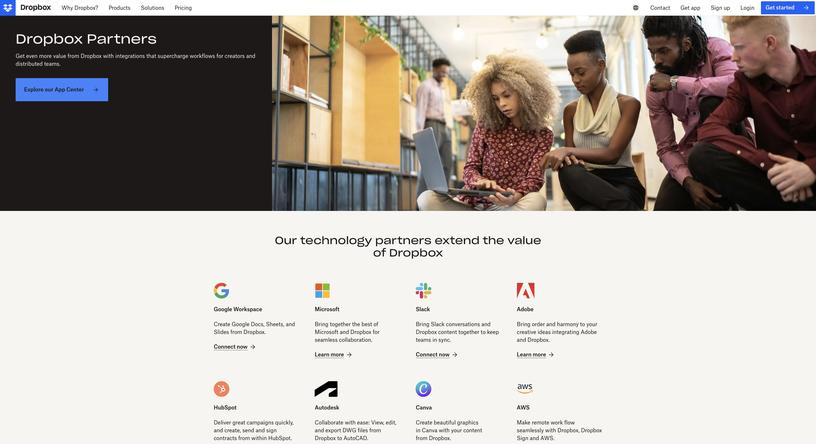Task type: locate. For each thing, give the bounding box(es) containing it.
dropbox
[[16, 31, 83, 47], [81, 53, 102, 59], [389, 246, 443, 260], [350, 329, 371, 336], [416, 329, 437, 336], [581, 428, 602, 434], [315, 435, 336, 442]]

sign
[[711, 5, 722, 11], [517, 435, 528, 442]]

from inside collaborate with ease: view, edit, and export dwg files from dropbox to autocad.
[[369, 428, 381, 434]]

microsoft up "bring together the best of microsoft and dropbox for seamless collaboration."
[[315, 306, 339, 313]]

value inside get even more value from dropbox with integrations that supercharge workflows for creators and distributed teams.
[[53, 53, 66, 59]]

with down beautiful
[[439, 428, 450, 434]]

1 horizontal spatial adobe
[[581, 329, 597, 336]]

learn more for and
[[517, 352, 546, 358]]

1 horizontal spatial content
[[463, 428, 482, 434]]

hubspot logo image
[[214, 382, 299, 397]]

slack
[[416, 306, 430, 313], [431, 321, 445, 328]]

1 vertical spatial your
[[451, 428, 462, 434]]

edit,
[[386, 420, 397, 426]]

2 horizontal spatial bring
[[517, 321, 531, 328]]

connect down the 'slides'
[[214, 344, 236, 350]]

2 vertical spatial dropbox.
[[429, 435, 451, 442]]

work
[[551, 420, 563, 426]]

0 vertical spatial slack
[[416, 306, 430, 313]]

1 horizontal spatial dropbox.
[[429, 435, 451, 442]]

partners
[[87, 31, 157, 47]]

creators
[[225, 53, 245, 59]]

your down graphics
[[451, 428, 462, 434]]

0 horizontal spatial together
[[330, 321, 351, 328]]

more up teams.
[[39, 53, 52, 59]]

create inside create beautiful graphics in canva with your content from dropbox.
[[416, 420, 432, 426]]

0 horizontal spatial sign
[[517, 435, 528, 442]]

0 horizontal spatial connect
[[214, 344, 236, 350]]

content up sync.
[[438, 329, 457, 336]]

dropbox. down beautiful
[[429, 435, 451, 442]]

to inside collaborate with ease: view, edit, and export dwg files from dropbox to autocad.
[[337, 435, 342, 442]]

0 vertical spatial of
[[373, 246, 386, 260]]

of
[[373, 246, 386, 260], [374, 321, 378, 328]]

0 horizontal spatial bring
[[315, 321, 328, 328]]

bring for bring together the best of microsoft and dropbox for seamless collaboration.
[[315, 321, 328, 328]]

in
[[433, 337, 437, 343], [416, 428, 421, 434]]

get left even
[[16, 53, 25, 59]]

learn more link for and
[[517, 351, 555, 359]]

1 vertical spatial microsoft
[[315, 329, 338, 336]]

0 horizontal spatial dropbox.
[[244, 329, 266, 336]]

dropbox. inside create beautiful graphics in canva with your content from dropbox.
[[429, 435, 451, 442]]

0 vertical spatial google
[[214, 306, 232, 313]]

1 horizontal spatial learn
[[517, 352, 532, 358]]

seamlessly
[[517, 428, 544, 434]]

google workspace
[[214, 306, 262, 313]]

adobe
[[517, 306, 534, 313], [581, 329, 597, 336]]

collaborate
[[315, 420, 343, 426]]

create inside create google docs, sheets, and slides from dropbox.
[[214, 321, 230, 328]]

pricing
[[175, 5, 192, 11]]

1 horizontal spatial connect now
[[416, 352, 450, 358]]

teams.
[[44, 61, 61, 67]]

0 vertical spatial the
[[483, 234, 504, 247]]

your right harmony
[[587, 321, 597, 328]]

1 horizontal spatial get
[[681, 5, 690, 11]]

1 horizontal spatial value
[[507, 234, 541, 247]]

connect now
[[214, 344, 248, 350], [416, 352, 450, 358]]

dwg
[[343, 428, 356, 434]]

0 horizontal spatial content
[[438, 329, 457, 336]]

and inside get even more value from dropbox with integrations that supercharge workflows for creators and distributed teams.
[[246, 53, 255, 59]]

and down collaborate
[[315, 428, 324, 434]]

learn more link
[[315, 351, 353, 359], [517, 351, 555, 359]]

1 horizontal spatial slack
[[431, 321, 445, 328]]

0 horizontal spatial connect now link
[[214, 343, 257, 351]]

1 vertical spatial in
[[416, 428, 421, 434]]

sign up link
[[706, 0, 735, 16]]

create left beautiful
[[416, 420, 432, 426]]

and down campaigns
[[256, 428, 265, 434]]

1 vertical spatial create
[[416, 420, 432, 426]]

and right creators
[[246, 53, 255, 59]]

1 vertical spatial adobe
[[581, 329, 597, 336]]

more for microsoft
[[331, 352, 344, 358]]

canva logo image
[[416, 382, 501, 397]]

2 horizontal spatial to
[[580, 321, 585, 328]]

your inside create beautiful graphics in canva with your content from dropbox.
[[451, 428, 462, 434]]

content
[[438, 329, 457, 336], [463, 428, 482, 434]]

1 vertical spatial google
[[232, 321, 250, 328]]

slack logo image
[[416, 283, 501, 299]]

0 vertical spatial content
[[438, 329, 457, 336]]

get
[[766, 4, 775, 11], [681, 5, 690, 11], [16, 53, 25, 59]]

with
[[103, 53, 114, 59], [345, 420, 356, 426], [439, 428, 450, 434], [545, 428, 556, 434]]

0 vertical spatial your
[[587, 321, 597, 328]]

0 vertical spatial dropbox.
[[244, 329, 266, 336]]

now for from
[[237, 344, 248, 350]]

0 vertical spatial microsoft
[[315, 306, 339, 313]]

1 learn from the left
[[315, 352, 329, 358]]

sheets,
[[266, 321, 284, 328]]

1 horizontal spatial more
[[331, 352, 344, 358]]

0 vertical spatial to
[[580, 321, 585, 328]]

together down conversations at right bottom
[[458, 329, 479, 336]]

a group of people sitting on the floor looking at a laptop and scattered papers image
[[272, 16, 816, 211]]

the
[[483, 234, 504, 247], [352, 321, 360, 328]]

2 learn more link from the left
[[517, 351, 555, 359]]

content down graphics
[[463, 428, 482, 434]]

get for get app
[[681, 5, 690, 11]]

learn more link down ideas on the bottom right of page
[[517, 351, 555, 359]]

with up aws.
[[545, 428, 556, 434]]

1 vertical spatial now
[[439, 352, 450, 358]]

integrating
[[552, 329, 579, 336]]

1 learn more link from the left
[[315, 351, 353, 359]]

1 vertical spatial together
[[458, 329, 479, 336]]

and inside "bring together the best of microsoft and dropbox for seamless collaboration."
[[340, 329, 349, 336]]

1 vertical spatial to
[[481, 329, 486, 336]]

and down creative
[[517, 337, 526, 343]]

bring up creative
[[517, 321, 531, 328]]

0 horizontal spatial more
[[39, 53, 52, 59]]

more down ideas on the bottom right of page
[[533, 352, 546, 358]]

0 horizontal spatial learn more
[[315, 352, 344, 358]]

0 horizontal spatial learn more link
[[315, 351, 353, 359]]

from inside create beautiful graphics in canva with your content from dropbox.
[[416, 435, 428, 442]]

learn more link down seamless
[[315, 351, 353, 359]]

creative
[[517, 329, 536, 336]]

together up seamless
[[330, 321, 351, 328]]

create for create google docs, sheets, and slides from dropbox.
[[214, 321, 230, 328]]

2 bring from the left
[[416, 321, 430, 328]]

0 horizontal spatial connect now
[[214, 344, 248, 350]]

more for adobe
[[533, 352, 546, 358]]

learn down creative
[[517, 352, 532, 358]]

bring
[[315, 321, 328, 328], [416, 321, 430, 328], [517, 321, 531, 328]]

remote
[[532, 420, 549, 426]]

google suite logo image
[[214, 283, 299, 299]]

and
[[246, 53, 255, 59], [286, 321, 295, 328], [481, 321, 491, 328], [546, 321, 556, 328], [340, 329, 349, 336], [517, 337, 526, 343], [214, 428, 223, 434], [256, 428, 265, 434], [315, 428, 324, 434], [530, 435, 539, 442]]

now down sync.
[[439, 352, 450, 358]]

learn more
[[315, 352, 344, 358], [517, 352, 546, 358]]

beautiful
[[434, 420, 456, 426]]

0 vertical spatial now
[[237, 344, 248, 350]]

0 horizontal spatial for
[[217, 53, 223, 59]]

make
[[517, 420, 530, 426]]

3 bring from the left
[[517, 321, 531, 328]]

0 vertical spatial sign
[[711, 5, 722, 11]]

connect
[[214, 344, 236, 350], [416, 352, 438, 358]]

get left the started
[[766, 4, 775, 11]]

from inside deliver great campaigns quickly, and create, send and sign contracts from within hubspot.
[[238, 435, 250, 442]]

2 horizontal spatial more
[[533, 352, 546, 358]]

1 horizontal spatial create
[[416, 420, 432, 426]]

bring for bring slack conversations and dropbox content together to keep teams in sync.
[[416, 321, 430, 328]]

deliver
[[214, 420, 231, 426]]

connect now down the 'slides'
[[214, 344, 248, 350]]

bring inside 'bring order and harmony to your creative ideas integrating adobe and dropbox.'
[[517, 321, 531, 328]]

0 vertical spatial in
[[433, 337, 437, 343]]

now
[[237, 344, 248, 350], [439, 352, 450, 358]]

our
[[45, 86, 53, 93]]

google up the 'slides'
[[214, 306, 232, 313]]

partners
[[375, 234, 432, 247]]

and right sheets,
[[286, 321, 295, 328]]

1 horizontal spatial now
[[439, 352, 450, 358]]

get left app
[[681, 5, 690, 11]]

slack up sync.
[[431, 321, 445, 328]]

0 horizontal spatial get
[[16, 53, 25, 59]]

1 horizontal spatial the
[[483, 234, 504, 247]]

workflows
[[190, 53, 215, 59]]

1 horizontal spatial sign
[[711, 5, 722, 11]]

more
[[39, 53, 52, 59], [331, 352, 344, 358], [533, 352, 546, 358]]

1 horizontal spatial connect now link
[[416, 351, 459, 359]]

for
[[217, 53, 223, 59], [373, 329, 380, 336]]

2 learn more from the left
[[517, 352, 546, 358]]

1 vertical spatial slack
[[431, 321, 445, 328]]

and up collaboration. at the bottom left
[[340, 329, 349, 336]]

2 horizontal spatial dropbox.
[[528, 337, 550, 343]]

bring up teams
[[416, 321, 430, 328]]

to right harmony
[[580, 321, 585, 328]]

bring up seamless
[[315, 321, 328, 328]]

make remote work flow seamlessly with dropbox, dropbox sign and aws.
[[517, 420, 602, 442]]

the inside "bring together the best of microsoft and dropbox for seamless collaboration."
[[352, 321, 360, 328]]

get inside get even more value from dropbox with integrations that supercharge workflows for creators and distributed teams.
[[16, 53, 25, 59]]

1 vertical spatial content
[[463, 428, 482, 434]]

0 horizontal spatial your
[[451, 428, 462, 434]]

0 horizontal spatial slack
[[416, 306, 430, 313]]

0 vertical spatial for
[[217, 53, 223, 59]]

0 vertical spatial adobe
[[517, 306, 534, 313]]

sign down seamlessly
[[517, 435, 528, 442]]

0 vertical spatial connect now
[[214, 344, 248, 350]]

0 vertical spatial value
[[53, 53, 66, 59]]

and down seamlessly
[[530, 435, 539, 442]]

value
[[53, 53, 66, 59], [507, 234, 541, 247]]

dropbox. down docs,
[[244, 329, 266, 336]]

get started link
[[761, 1, 815, 14]]

dropbox. down ideas on the bottom right of page
[[528, 337, 550, 343]]

learn down seamless
[[315, 352, 329, 358]]

adobe up order at bottom
[[517, 306, 534, 313]]

0 horizontal spatial value
[[53, 53, 66, 59]]

connect down teams
[[416, 352, 438, 358]]

now down create google docs, sheets, and slides from dropbox.
[[237, 344, 248, 350]]

1 bring from the left
[[315, 321, 328, 328]]

1 vertical spatial dropbox.
[[528, 337, 550, 343]]

to inside bring slack conversations and dropbox content together to keep teams in sync.
[[481, 329, 486, 336]]

dropbox. inside 'bring order and harmony to your creative ideas integrating adobe and dropbox.'
[[528, 337, 550, 343]]

0 horizontal spatial create
[[214, 321, 230, 328]]

0 vertical spatial connect
[[214, 344, 236, 350]]

get for get started
[[766, 4, 775, 11]]

create google docs, sheets, and slides from dropbox.
[[214, 321, 295, 336]]

0 horizontal spatial the
[[352, 321, 360, 328]]

deliver great campaigns quickly, and create, send and sign contracts from within hubspot.
[[214, 420, 294, 442]]

connect now down teams
[[416, 352, 450, 358]]

0 horizontal spatial now
[[237, 344, 248, 350]]

1 vertical spatial sign
[[517, 435, 528, 442]]

learn
[[315, 352, 329, 358], [517, 352, 532, 358]]

the inside our technology partners extend the value of dropbox
[[483, 234, 504, 247]]

with down partners
[[103, 53, 114, 59]]

more down seamless
[[331, 352, 344, 358]]

to
[[580, 321, 585, 328], [481, 329, 486, 336], [337, 435, 342, 442]]

collaboration.
[[339, 337, 372, 343]]

1 horizontal spatial learn more
[[517, 352, 546, 358]]

connect now link for slides
[[214, 343, 257, 351]]

login
[[741, 5, 755, 11]]

2 microsoft from the top
[[315, 329, 338, 336]]

0 vertical spatial together
[[330, 321, 351, 328]]

0 horizontal spatial in
[[416, 428, 421, 434]]

from inside get even more value from dropbox with integrations that supercharge workflows for creators and distributed teams.
[[68, 53, 79, 59]]

google down google workspace
[[232, 321, 250, 328]]

1 horizontal spatial in
[[433, 337, 437, 343]]

sign up
[[711, 5, 730, 11]]

1 vertical spatial the
[[352, 321, 360, 328]]

dropbox inside "bring together the best of microsoft and dropbox for seamless collaboration."
[[350, 329, 371, 336]]

1 horizontal spatial connect
[[416, 352, 438, 358]]

to left 'keep' at the bottom of the page
[[481, 329, 486, 336]]

connect now for content
[[416, 352, 450, 358]]

0 horizontal spatial learn
[[315, 352, 329, 358]]

1 vertical spatial connect now
[[416, 352, 450, 358]]

together
[[330, 321, 351, 328], [458, 329, 479, 336]]

to down export
[[337, 435, 342, 442]]

learn more down creative
[[517, 352, 546, 358]]

microsoft up seamless
[[315, 329, 338, 336]]

1 vertical spatial canva
[[422, 428, 437, 434]]

1 vertical spatial value
[[507, 234, 541, 247]]

get inside dropdown button
[[681, 5, 690, 11]]

learn more down seamless
[[315, 352, 344, 358]]

1 vertical spatial connect
[[416, 352, 438, 358]]

sign left up
[[711, 5, 722, 11]]

1 vertical spatial of
[[374, 321, 378, 328]]

0 horizontal spatial adobe
[[517, 306, 534, 313]]

microsoft
[[315, 306, 339, 313], [315, 329, 338, 336]]

with inside get even more value from dropbox with integrations that supercharge workflows for creators and distributed teams.
[[103, 53, 114, 59]]

create up the 'slides'
[[214, 321, 230, 328]]

bring inside bring slack conversations and dropbox content together to keep teams in sync.
[[416, 321, 430, 328]]

bring inside "bring together the best of microsoft and dropbox for seamless collaboration."
[[315, 321, 328, 328]]

slack up teams
[[416, 306, 430, 313]]

dropbox inside collaborate with ease: view, edit, and export dwg files from dropbox to autocad.
[[315, 435, 336, 442]]

connect now link for content
[[416, 351, 459, 359]]

get started
[[766, 4, 795, 11]]

1 horizontal spatial your
[[587, 321, 597, 328]]

adobe right integrating
[[581, 329, 597, 336]]

2 vertical spatial to
[[337, 435, 342, 442]]

aws logo image
[[517, 382, 602, 397]]

content inside bring slack conversations and dropbox content together to keep teams in sync.
[[438, 329, 457, 336]]

learn for bring order and harmony to your creative ideas integrating adobe and dropbox.
[[517, 352, 532, 358]]

2 horizontal spatial get
[[766, 4, 775, 11]]

1 horizontal spatial bring
[[416, 321, 430, 328]]

your
[[587, 321, 597, 328], [451, 428, 462, 434]]

connect for create google docs, sheets, and slides from dropbox.
[[214, 344, 236, 350]]

1 vertical spatial for
[[373, 329, 380, 336]]

docs,
[[251, 321, 265, 328]]

canva inside create beautiful graphics in canva with your content from dropbox.
[[422, 428, 437, 434]]

send
[[242, 428, 254, 434]]

dropbox.
[[244, 329, 266, 336], [528, 337, 550, 343], [429, 435, 451, 442]]

extend
[[435, 234, 480, 247]]

connect now link down sync.
[[416, 351, 459, 359]]

connect now link
[[214, 343, 257, 351], [416, 351, 459, 359]]

1 horizontal spatial together
[[458, 329, 479, 336]]

2 learn from the left
[[517, 352, 532, 358]]

1 horizontal spatial to
[[481, 329, 486, 336]]

and up 'keep' at the bottom of the page
[[481, 321, 491, 328]]

with up dwg
[[345, 420, 356, 426]]

of inside our technology partners extend the value of dropbox
[[373, 246, 386, 260]]

0 horizontal spatial to
[[337, 435, 342, 442]]

0 vertical spatial create
[[214, 321, 230, 328]]

1 horizontal spatial learn more link
[[517, 351, 555, 359]]

1 learn more from the left
[[315, 352, 344, 358]]

order
[[532, 321, 545, 328]]

connect now link down the 'slides'
[[214, 343, 257, 351]]

login link
[[735, 0, 760, 16]]

1 horizontal spatial for
[[373, 329, 380, 336]]

products
[[109, 5, 130, 11]]



Task type: describe. For each thing, give the bounding box(es) containing it.
up
[[724, 5, 730, 11]]

now for together
[[439, 352, 450, 358]]

our
[[275, 234, 297, 247]]

explore our app center
[[24, 86, 84, 93]]

dropbox inside bring slack conversations and dropbox content together to keep teams in sync.
[[416, 329, 437, 336]]

bring order and harmony to your creative ideas integrating adobe and dropbox.
[[517, 321, 597, 343]]

our technology partners extend the value of dropbox
[[275, 234, 541, 260]]

learn for bring together the best of microsoft and dropbox for seamless collaboration.
[[315, 352, 329, 358]]

and up ideas on the bottom right of page
[[546, 321, 556, 328]]

1 microsoft from the top
[[315, 306, 339, 313]]

seamless
[[315, 337, 338, 343]]

autodesk logo image
[[315, 382, 400, 397]]

sign
[[266, 428, 277, 434]]

integrations
[[115, 53, 145, 59]]

contact button
[[645, 0, 675, 16]]

pricing link
[[170, 0, 197, 16]]

value inside our technology partners extend the value of dropbox
[[507, 234, 541, 247]]

create for create beautiful graphics in canva with your content from dropbox.
[[416, 420, 432, 426]]

products button
[[103, 0, 136, 16]]

why dropbox?
[[62, 5, 98, 11]]

adobe logo image
[[517, 283, 602, 299]]

connect for bring slack conversations and dropbox content together to keep teams in sync.
[[416, 352, 438, 358]]

keep
[[487, 329, 499, 336]]

learn more for collaboration.
[[315, 352, 344, 358]]

explore
[[24, 86, 43, 93]]

view,
[[371, 420, 384, 426]]

and inside bring slack conversations and dropbox content together to keep teams in sync.
[[481, 321, 491, 328]]

flow
[[564, 420, 575, 426]]

dropbox,
[[558, 428, 580, 434]]

ideas
[[538, 329, 551, 336]]

create,
[[224, 428, 241, 434]]

your inside 'bring order and harmony to your creative ideas integrating adobe and dropbox.'
[[587, 321, 597, 328]]

distributed
[[16, 61, 43, 67]]

dropbox inside get even more value from dropbox with integrations that supercharge workflows for creators and distributed teams.
[[81, 53, 102, 59]]

teams
[[416, 337, 431, 343]]

in inside bring slack conversations and dropbox content together to keep teams in sync.
[[433, 337, 437, 343]]

adobe inside 'bring order and harmony to your creative ideas integrating adobe and dropbox.'
[[581, 329, 597, 336]]

bring for bring order and harmony to your creative ideas integrating adobe and dropbox.
[[517, 321, 531, 328]]

campaigns
[[247, 420, 274, 426]]

aws
[[517, 405, 530, 411]]

solutions button
[[136, 0, 170, 16]]

within
[[251, 435, 267, 442]]

autodesk
[[315, 405, 339, 411]]

bring together the best of microsoft and dropbox for seamless collaboration.
[[315, 321, 380, 343]]

even
[[26, 53, 38, 59]]

with inside collaborate with ease: view, edit, and export dwg files from dropbox to autocad.
[[345, 420, 356, 426]]

bring slack conversations and dropbox content together to keep teams in sync.
[[416, 321, 499, 343]]

and inside collaborate with ease: view, edit, and export dwg files from dropbox to autocad.
[[315, 428, 324, 434]]

center
[[66, 86, 84, 93]]

export
[[325, 428, 341, 434]]

get app button
[[675, 0, 706, 16]]

microsoft windows logo image
[[315, 283, 400, 299]]

sync.
[[439, 337, 451, 343]]

more inside get even more value from dropbox with integrations that supercharge workflows for creators and distributed teams.
[[39, 53, 52, 59]]

hubspot.
[[268, 435, 292, 442]]

solutions
[[141, 5, 164, 11]]

sign inside make remote work flow seamlessly with dropbox, dropbox sign and aws.
[[517, 435, 528, 442]]

dropbox. inside create google docs, sheets, and slides from dropbox.
[[244, 329, 266, 336]]

contracts
[[214, 435, 237, 442]]

in inside create beautiful graphics in canva with your content from dropbox.
[[416, 428, 421, 434]]

supercharge
[[158, 53, 188, 59]]

harmony
[[557, 321, 579, 328]]

create beautiful graphics in canva with your content from dropbox.
[[416, 420, 482, 442]]

why
[[62, 5, 73, 11]]

dropbox partners
[[16, 31, 157, 47]]

connect now for slides
[[214, 344, 248, 350]]

quickly,
[[275, 420, 294, 426]]

get even more value from dropbox with integrations that supercharge workflows for creators and distributed teams.
[[16, 53, 255, 67]]

app
[[55, 86, 65, 93]]

content inside create beautiful graphics in canva with your content from dropbox.
[[463, 428, 482, 434]]

slides
[[214, 329, 229, 336]]

together inside bring slack conversations and dropbox content together to keep teams in sync.
[[458, 329, 479, 336]]

microsoft inside "bring together the best of microsoft and dropbox for seamless collaboration."
[[315, 329, 338, 336]]

of inside "bring together the best of microsoft and dropbox for seamless collaboration."
[[374, 321, 378, 328]]

and inside create google docs, sheets, and slides from dropbox.
[[286, 321, 295, 328]]

collaborate with ease: view, edit, and export dwg files from dropbox to autocad.
[[315, 420, 397, 442]]

0 vertical spatial canva
[[416, 405, 432, 411]]

learn more link for collaboration.
[[315, 351, 353, 359]]

hubspot
[[214, 405, 237, 411]]

workspace
[[233, 306, 262, 313]]

that
[[146, 53, 156, 59]]

google inside create google docs, sheets, and slides from dropbox.
[[232, 321, 250, 328]]

graphics
[[457, 420, 479, 426]]

to inside 'bring order and harmony to your creative ideas integrating adobe and dropbox.'
[[580, 321, 585, 328]]

files
[[358, 428, 368, 434]]

for inside get even more value from dropbox with integrations that supercharge workflows for creators and distributed teams.
[[217, 53, 223, 59]]

aws.
[[541, 435, 554, 442]]

get app
[[681, 5, 700, 11]]

with inside create beautiful graphics in canva with your content from dropbox.
[[439, 428, 450, 434]]

best
[[362, 321, 372, 328]]

with inside make remote work flow seamlessly with dropbox, dropbox sign and aws.
[[545, 428, 556, 434]]

explore our app center link
[[16, 78, 108, 101]]

great
[[233, 420, 245, 426]]

dropbox?
[[74, 5, 98, 11]]

autocad.
[[344, 435, 368, 442]]

and inside make remote work flow seamlessly with dropbox, dropbox sign and aws.
[[530, 435, 539, 442]]

get for get even more value from dropbox with integrations that supercharge workflows for creators and distributed teams.
[[16, 53, 25, 59]]

contact
[[650, 5, 670, 11]]

technology
[[300, 234, 372, 247]]

for inside "bring together the best of microsoft and dropbox for seamless collaboration."
[[373, 329, 380, 336]]

why dropbox? button
[[56, 0, 103, 16]]

slack inside bring slack conversations and dropbox content together to keep teams in sync.
[[431, 321, 445, 328]]

and down deliver on the bottom left of page
[[214, 428, 223, 434]]

app
[[691, 5, 700, 11]]

started
[[776, 4, 795, 11]]

from inside create google docs, sheets, and slides from dropbox.
[[230, 329, 242, 336]]

dropbox inside make remote work flow seamlessly with dropbox, dropbox sign and aws.
[[581, 428, 602, 434]]

conversations
[[446, 321, 480, 328]]

dropbox inside our technology partners extend the value of dropbox
[[389, 246, 443, 260]]

ease:
[[357, 420, 370, 426]]

together inside "bring together the best of microsoft and dropbox for seamless collaboration."
[[330, 321, 351, 328]]



Task type: vqa. For each thing, say whether or not it's contained in the screenshot.


